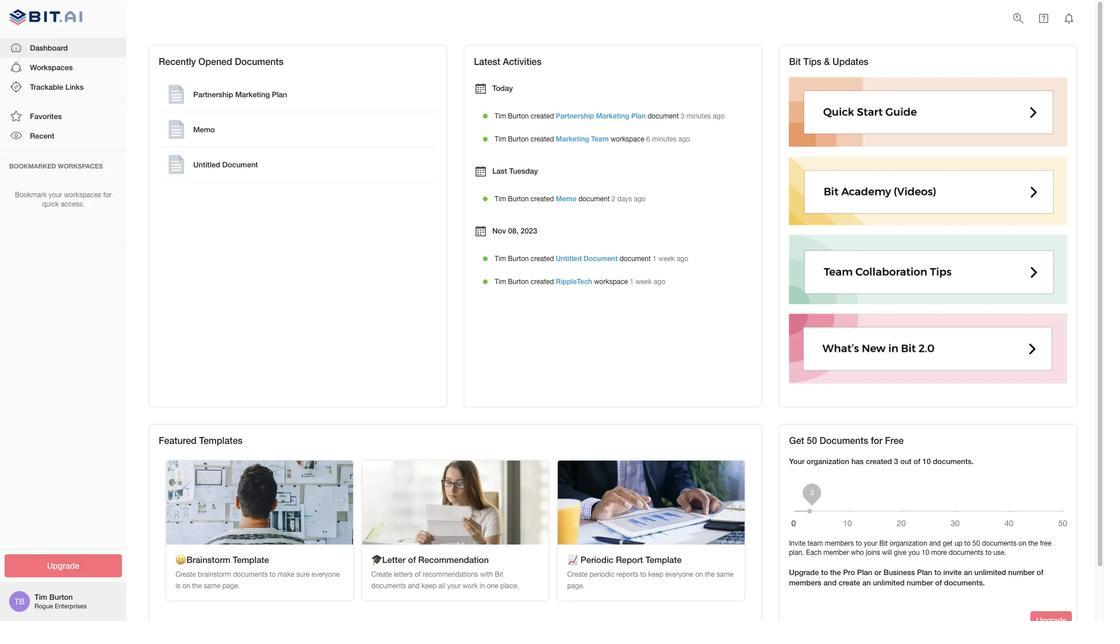 Task type: vqa. For each thing, say whether or not it's contained in the screenshot.


Task type: describe. For each thing, give the bounding box(es) containing it.
1 horizontal spatial an
[[964, 568, 973, 577]]

created for marketing
[[531, 135, 554, 143]]

members inside invite team members to your bit organization and get up to 50 documents on the free plan. each member who joins will give you 10 more documents to use.
[[825, 540, 854, 548]]

free
[[1041, 540, 1052, 548]]

create for 😀brainstorm
[[176, 571, 196, 579]]

documents inside create letters of recommendations with bit documents and keep all your work in one place.
[[372, 582, 406, 590]]

1 horizontal spatial partnership marketing plan link
[[556, 112, 646, 120]]

one
[[487, 582, 499, 590]]

of right out
[[914, 457, 921, 466]]

marketing team link
[[556, 135, 609, 143]]

nov
[[493, 226, 506, 236]]

of up 'letters'
[[408, 555, 416, 565]]

0 vertical spatial memo
[[193, 125, 215, 134]]

invite
[[790, 540, 806, 548]]

burton for memo
[[508, 195, 529, 203]]

pro
[[844, 568, 856, 577]]

favorites button
[[0, 107, 127, 126]]

plan.
[[790, 549, 805, 557]]

of inside create letters of recommendations with bit documents and keep all your work in one place.
[[415, 571, 421, 579]]

tim inside tim burton rogue enterprises
[[35, 593, 47, 602]]

to left invite
[[935, 568, 942, 577]]

documents up the use.
[[983, 540, 1017, 548]]

member
[[824, 549, 850, 557]]

0 vertical spatial number
[[1009, 568, 1035, 577]]

burton for rippletech
[[508, 278, 529, 286]]

get
[[790, 435, 805, 446]]

1 inside the tim burton created rippletech workspace 1 week ago
[[630, 278, 634, 286]]

document inside tim burton created untitled document document 1 week ago
[[620, 255, 651, 263]]

links
[[65, 82, 84, 91]]

tim for memo
[[495, 195, 506, 203]]

letters
[[394, 571, 413, 579]]

who
[[851, 549, 865, 557]]

the inside invite team members to your bit organization and get up to 50 documents on the free plan. each member who joins will give you 10 more documents to use.
[[1029, 540, 1039, 548]]

on inside invite team members to your bit organization and get up to 50 documents on the free plan. each member who joins will give you 10 more documents to use.
[[1019, 540, 1027, 548]]

bookmarked workspaces
[[9, 162, 103, 169]]

keep inside create letters of recommendations with bit documents and keep all your work in one place.
[[422, 582, 437, 590]]

tim for marketing team
[[495, 135, 506, 143]]

minutes inside the tim burton created marketing team workspace 6 minutes ago
[[652, 135, 677, 143]]

1 vertical spatial unlimited
[[873, 579, 905, 588]]

😀brainstorm
[[176, 555, 230, 565]]

documents. inside upgrade to the pro plan or business plan to invite an unlimited number of members and create an unlimited number of documents.
[[945, 579, 986, 588]]

tim burton created memo document 2 days ago
[[495, 194, 646, 203]]

quick
[[42, 200, 59, 208]]

on inside create brainstorm documents to make sure everyone is on the same page.
[[182, 582, 190, 590]]

more
[[932, 549, 948, 557]]

recent button
[[0, 126, 127, 146]]

tim burton created rippletech workspace 1 week ago
[[495, 277, 666, 286]]

documents inside create brainstorm documents to make sure everyone is on the same page.
[[233, 571, 268, 579]]

work
[[463, 582, 478, 590]]

periodic
[[581, 555, 614, 565]]

invite
[[944, 568, 962, 577]]

dashboard
[[30, 43, 68, 52]]

created for memo
[[531, 195, 554, 203]]

1 horizontal spatial bit
[[790, 56, 801, 67]]

create periodic reports to keep everyone on the same page.
[[568, 571, 734, 590]]

0 horizontal spatial partnership
[[193, 90, 233, 99]]

bit for invite team members to your bit organization and get up to 50 documents on the free plan. each member who joins will give you 10 more documents to use.
[[880, 540, 888, 548]]

bookmark
[[15, 191, 47, 199]]

ago inside tim burton created partnership marketing plan document 3 minutes ago
[[713, 112, 725, 120]]

reports
[[617, 571, 639, 579]]

recommendations
[[423, 571, 479, 579]]

recently opened documents
[[159, 56, 284, 67]]

of down 'more'
[[936, 579, 943, 588]]

documents for 50
[[820, 435, 869, 446]]

to down "each"
[[822, 568, 829, 577]]

dashboard button
[[0, 38, 127, 57]]

memo link for recently opened documents
[[161, 115, 435, 145]]

0 vertical spatial documents.
[[933, 457, 974, 466]]

and inside upgrade to the pro plan or business plan to invite an unlimited number of members and create an unlimited number of documents.
[[824, 579, 837, 588]]

0 vertical spatial marketing
[[235, 90, 270, 99]]

joins
[[866, 549, 881, 557]]

ago inside tim burton created untitled document document 1 week ago
[[677, 255, 689, 263]]

create for 📈
[[568, 571, 588, 579]]

workspaces
[[30, 63, 73, 72]]

upgrade for upgrade
[[47, 561, 79, 571]]

each
[[807, 549, 822, 557]]

workspace inside the tim burton created rippletech workspace 1 week ago
[[595, 278, 628, 286]]

updates
[[833, 56, 869, 67]]

your organization has created 3 out of 10 documents.
[[790, 457, 974, 466]]

1 horizontal spatial marketing
[[556, 135, 590, 143]]

1 horizontal spatial document
[[584, 254, 618, 263]]

brainstorm
[[198, 571, 231, 579]]

week inside tim burton created untitled document document 1 week ago
[[659, 255, 675, 263]]

trackable links button
[[0, 77, 127, 97]]

latest activities
[[474, 56, 542, 67]]

bit for create letters of recommendations with bit documents and keep all your work in one place.
[[495, 571, 504, 579]]

1 vertical spatial partnership
[[556, 112, 594, 120]]

tuesday
[[510, 167, 538, 176]]

upgrade for upgrade to the pro plan or business plan to invite an unlimited number of members and create an unlimited number of documents.
[[790, 568, 820, 577]]

with
[[480, 571, 493, 579]]

1 vertical spatial marketing
[[596, 112, 630, 120]]

1 horizontal spatial untitled document link
[[556, 254, 618, 263]]

for for workspaces
[[103, 191, 112, 199]]

🎓letter of recommendation
[[372, 555, 489, 565]]

to left the use.
[[986, 549, 992, 557]]

same inside create brainstorm documents to make sure everyone is on the same page.
[[204, 582, 221, 590]]

report
[[616, 555, 643, 565]]

of down free
[[1037, 568, 1044, 577]]

featured templates
[[159, 435, 243, 446]]

free
[[886, 435, 904, 446]]

rippletech
[[556, 277, 593, 286]]

your
[[790, 457, 805, 466]]

or
[[875, 568, 882, 577]]

last
[[493, 167, 507, 176]]

organization inside invite team members to your bit organization and get up to 50 documents on the free plan. each member who joins will give you 10 more documents to use.
[[890, 540, 928, 548]]

invite team members to your bit organization and get up to 50 documents on the free plan. each member who joins will give you 10 more documents to use.
[[790, 540, 1052, 557]]

&
[[825, 56, 831, 67]]

documents for opened
[[235, 56, 284, 67]]

minutes inside tim burton created partnership marketing plan document 3 minutes ago
[[687, 112, 711, 120]]

give
[[894, 549, 907, 557]]

get 50 documents for free
[[790, 435, 904, 446]]

on inside create periodic reports to keep everyone on the same page.
[[696, 571, 704, 579]]

create brainstorm documents to make sure everyone is on the same page.
[[176, 571, 340, 590]]

0 horizontal spatial untitled
[[193, 160, 220, 169]]

last tuesday
[[493, 167, 538, 176]]

rippletech link
[[556, 277, 593, 286]]

upgrade to the pro plan or business plan to invite an unlimited number of members and create an unlimited number of documents.
[[790, 568, 1044, 588]]

tim burton created marketing team workspace 6 minutes ago
[[495, 135, 690, 143]]

📈 periodic report template
[[568, 555, 682, 565]]

bit tips & updates
[[790, 56, 869, 67]]

activities
[[503, 56, 542, 67]]

😀brainstorm template image
[[166, 461, 353, 545]]

business
[[884, 568, 916, 577]]

opened
[[199, 56, 232, 67]]

created right has
[[866, 457, 893, 466]]

page. inside create brainstorm documents to make sure everyone is on the same page.
[[223, 582, 240, 590]]

workspaces
[[64, 191, 101, 199]]

bookmark your workspaces for quick access.
[[15, 191, 112, 208]]



Task type: locate. For each thing, give the bounding box(es) containing it.
0 vertical spatial for
[[103, 191, 112, 199]]

burton inside tim burton created partnership marketing plan document 3 minutes ago
[[508, 112, 529, 120]]

0 horizontal spatial documents
[[235, 56, 284, 67]]

2 horizontal spatial your
[[864, 540, 878, 548]]

1 horizontal spatial for
[[871, 435, 883, 446]]

partnership marketing plan
[[193, 90, 287, 99]]

and inside create letters of recommendations with bit documents and keep all your work in one place.
[[408, 582, 420, 590]]

3 create from the left
[[568, 571, 588, 579]]

2 horizontal spatial and
[[930, 540, 941, 548]]

an
[[964, 568, 973, 577], [863, 579, 871, 588]]

for for documents
[[871, 435, 883, 446]]

favorites
[[30, 112, 62, 121]]

unlimited down the use.
[[975, 568, 1007, 577]]

0 horizontal spatial create
[[176, 571, 196, 579]]

created inside tim burton created untitled document document 1 week ago
[[531, 255, 554, 263]]

documents. down invite
[[945, 579, 986, 588]]

0 vertical spatial week
[[659, 255, 675, 263]]

create up is
[[176, 571, 196, 579]]

get
[[943, 540, 953, 548]]

days
[[618, 195, 632, 203]]

08,
[[508, 226, 519, 236]]

place.
[[501, 582, 519, 590]]

documents down 'letters'
[[372, 582, 406, 590]]

access.
[[61, 200, 84, 208]]

10 right you
[[922, 549, 930, 557]]

your inside the bookmark your workspaces for quick access.
[[49, 191, 62, 199]]

create down '📈'
[[568, 571, 588, 579]]

0 vertical spatial 50
[[807, 435, 818, 446]]

tim burton created untitled document document 1 week ago
[[495, 254, 689, 263]]

0 vertical spatial 10
[[923, 457, 931, 466]]

members inside upgrade to the pro plan or business plan to invite an unlimited number of members and create an unlimited number of documents.
[[790, 579, 822, 588]]

0 horizontal spatial memo link
[[161, 115, 435, 145]]

created for rippletech
[[531, 278, 554, 286]]

0 vertical spatial memo link
[[161, 115, 435, 145]]

to right reports
[[641, 571, 647, 579]]

rogue
[[35, 603, 53, 610]]

1 template from the left
[[233, 555, 269, 565]]

1 vertical spatial organization
[[890, 540, 928, 548]]

1 vertical spatial memo
[[556, 194, 577, 203]]

on
[[1019, 540, 1027, 548], [696, 571, 704, 579], [182, 582, 190, 590]]

upgrade up tim burton rogue enterprises at the bottom left of the page
[[47, 561, 79, 571]]

workspace down tim burton created untitled document document 1 week ago
[[595, 278, 628, 286]]

0 horizontal spatial minutes
[[652, 135, 677, 143]]

created down tuesday
[[531, 195, 554, 203]]

2
[[612, 195, 616, 203]]

tim for untitled document
[[495, 255, 506, 263]]

page. down brainstorm
[[223, 582, 240, 590]]

to up who
[[856, 540, 863, 548]]

your inside invite team members to your bit organization and get up to 50 documents on the free plan. each member who joins will give you 10 more documents to use.
[[864, 540, 878, 548]]

document inside tim burton created memo document 2 days ago
[[579, 195, 610, 203]]

2 horizontal spatial marketing
[[596, 112, 630, 120]]

1 horizontal spatial create
[[372, 571, 392, 579]]

1 vertical spatial 1
[[630, 278, 634, 286]]

1 horizontal spatial on
[[696, 571, 704, 579]]

0 horizontal spatial 3
[[681, 112, 685, 120]]

members up the member
[[825, 540, 854, 548]]

1 vertical spatial documents.
[[945, 579, 986, 588]]

created for partnership
[[531, 112, 554, 120]]

tim burton created partnership marketing plan document 3 minutes ago
[[495, 112, 725, 120]]

burton for marketing team
[[508, 135, 529, 143]]

0 horizontal spatial everyone
[[312, 571, 340, 579]]

50 right up
[[973, 540, 981, 548]]

everyone right the sure at the left of the page
[[312, 571, 340, 579]]

upgrade inside upgrade to the pro plan or business plan to invite an unlimited number of members and create an unlimited number of documents.
[[790, 568, 820, 577]]

partnership
[[193, 90, 233, 99], [556, 112, 594, 120]]

keep right reports
[[649, 571, 664, 579]]

0 horizontal spatial 1
[[630, 278, 634, 286]]

1 vertical spatial 50
[[973, 540, 981, 548]]

2 horizontal spatial bit
[[880, 540, 888, 548]]

0 vertical spatial bit
[[790, 56, 801, 67]]

trackable
[[30, 82, 63, 91]]

documents down up
[[949, 549, 984, 557]]

1 horizontal spatial upgrade
[[790, 568, 820, 577]]

workspace left 6
[[611, 135, 645, 143]]

template
[[233, 555, 269, 565], [646, 555, 682, 565]]

1 horizontal spatial organization
[[890, 540, 928, 548]]

ago
[[713, 112, 725, 120], [679, 135, 690, 143], [634, 195, 646, 203], [677, 255, 689, 263], [654, 278, 666, 286]]

1 horizontal spatial members
[[825, 540, 854, 548]]

create letters of recommendations with bit documents and keep all your work in one place.
[[372, 571, 519, 590]]

bit right with
[[495, 571, 504, 579]]

trackable links
[[30, 82, 84, 91]]

create for 🎓letter
[[372, 571, 392, 579]]

tim inside tim burton created memo document 2 days ago
[[495, 195, 506, 203]]

0 vertical spatial same
[[717, 571, 734, 579]]

and for the
[[930, 540, 941, 548]]

members down "each"
[[790, 579, 822, 588]]

your
[[49, 191, 62, 199], [864, 540, 878, 548], [447, 582, 461, 590]]

1 vertical spatial an
[[863, 579, 871, 588]]

📈
[[568, 555, 579, 565]]

keep inside create periodic reports to keep everyone on the same page.
[[649, 571, 664, 579]]

burton inside the tim burton created rippletech workspace 1 week ago
[[508, 278, 529, 286]]

0 vertical spatial on
[[1019, 540, 1027, 548]]

members
[[825, 540, 854, 548], [790, 579, 822, 588]]

and up 'more'
[[930, 540, 941, 548]]

tim inside the tim burton created rippletech workspace 1 week ago
[[495, 278, 506, 286]]

2 vertical spatial marketing
[[556, 135, 590, 143]]

1 horizontal spatial untitled
[[556, 254, 582, 263]]

page. inside create periodic reports to keep everyone on the same page.
[[568, 582, 585, 590]]

0 vertical spatial workspace
[[611, 135, 645, 143]]

created inside tim burton created memo document 2 days ago
[[531, 195, 554, 203]]

created left 'rippletech' link
[[531, 278, 554, 286]]

upgrade down plan.
[[790, 568, 820, 577]]

0 vertical spatial unlimited
[[975, 568, 1007, 577]]

featured
[[159, 435, 197, 446]]

documents
[[983, 540, 1017, 548], [949, 549, 984, 557], [233, 571, 268, 579], [372, 582, 406, 590]]

is
[[176, 582, 181, 590]]

marketing left the team
[[556, 135, 590, 143]]

0 horizontal spatial document
[[222, 160, 258, 169]]

1 create from the left
[[176, 571, 196, 579]]

1 horizontal spatial memo
[[556, 194, 577, 203]]

1 horizontal spatial 50
[[973, 540, 981, 548]]

10 right out
[[923, 457, 931, 466]]

documents up has
[[820, 435, 869, 446]]

created up the tim burton created marketing team workspace 6 minutes ago
[[531, 112, 554, 120]]

unlimited down business
[[873, 579, 905, 588]]

tim
[[495, 112, 506, 120], [495, 135, 506, 143], [495, 195, 506, 203], [495, 255, 506, 263], [495, 278, 506, 286], [35, 593, 47, 602]]

created down 2023
[[531, 255, 554, 263]]

0 vertical spatial organization
[[807, 457, 850, 466]]

0 horizontal spatial members
[[790, 579, 822, 588]]

organization down the get 50 documents for free
[[807, 457, 850, 466]]

same inside create periodic reports to keep everyone on the same page.
[[717, 571, 734, 579]]

bit left tips
[[790, 56, 801, 67]]

team
[[808, 540, 823, 548]]

upgrade button
[[5, 554, 122, 578]]

tb
[[14, 597, 25, 606]]

page. down '📈'
[[568, 582, 585, 590]]

1 horizontal spatial 1
[[653, 255, 657, 263]]

0 horizontal spatial untitled document link
[[161, 150, 435, 180]]

1 vertical spatial members
[[790, 579, 822, 588]]

everyone right reports
[[666, 571, 694, 579]]

burton for untitled document
[[508, 255, 529, 263]]

burton inside tim burton created untitled document document 1 week ago
[[508, 255, 529, 263]]

plan
[[272, 90, 287, 99], [632, 112, 646, 120], [858, 568, 873, 577], [918, 568, 933, 577]]

your inside create letters of recommendations with bit documents and keep all your work in one place.
[[447, 582, 461, 590]]

🎓letter of recommendation image
[[362, 461, 549, 545]]

everyone inside create brainstorm documents to make sure everyone is on the same page.
[[312, 571, 340, 579]]

partnership down opened
[[193, 90, 233, 99]]

to inside create periodic reports to keep everyone on the same page.
[[641, 571, 647, 579]]

50 right get
[[807, 435, 818, 446]]

memo left 2 at the top of page
[[556, 194, 577, 203]]

will
[[883, 549, 893, 557]]

1 horizontal spatial keep
[[649, 571, 664, 579]]

your up the "joins"
[[864, 540, 878, 548]]

0 vertical spatial partnership marketing plan link
[[161, 80, 435, 110]]

everyone
[[312, 571, 340, 579], [666, 571, 694, 579]]

documents up partnership marketing plan
[[235, 56, 284, 67]]

1 vertical spatial bit
[[880, 540, 888, 548]]

3 inside tim burton created partnership marketing plan document 3 minutes ago
[[681, 112, 685, 120]]

week inside the tim burton created rippletech workspace 1 week ago
[[636, 278, 652, 286]]

1 inside tim burton created untitled document document 1 week ago
[[653, 255, 657, 263]]

and left create on the bottom right of page
[[824, 579, 837, 588]]

create down 🎓letter
[[372, 571, 392, 579]]

your down recommendations
[[447, 582, 461, 590]]

nov 08, 2023
[[493, 226, 538, 236]]

1 horizontal spatial unlimited
[[975, 568, 1007, 577]]

the inside upgrade to the pro plan or business plan to invite an unlimited number of members and create an unlimited number of documents.
[[831, 568, 842, 577]]

of right 'letters'
[[415, 571, 421, 579]]

0 horizontal spatial an
[[863, 579, 871, 588]]

create inside create letters of recommendations with bit documents and keep all your work in one place.
[[372, 571, 392, 579]]

tim inside tim burton created partnership marketing plan document 3 minutes ago
[[495, 112, 506, 120]]

document inside tim burton created partnership marketing plan document 3 minutes ago
[[648, 112, 679, 120]]

6
[[647, 135, 651, 143]]

documents down the 😀brainstorm template at left bottom
[[233, 571, 268, 579]]

0 horizontal spatial page.
[[223, 582, 240, 590]]

2 everyone from the left
[[666, 571, 694, 579]]

partnership up marketing team link
[[556, 112, 594, 120]]

burton inside tim burton created memo document 2 days ago
[[508, 195, 529, 203]]

1 vertical spatial same
[[204, 582, 221, 590]]

🎓letter
[[372, 555, 406, 565]]

document
[[648, 112, 679, 120], [579, 195, 610, 203], [620, 255, 651, 263]]

0 horizontal spatial 50
[[807, 435, 818, 446]]

1 vertical spatial number
[[907, 579, 934, 588]]

sure
[[297, 571, 310, 579]]

out
[[901, 457, 912, 466]]

memo up untitled document
[[193, 125, 215, 134]]

create inside create brainstorm documents to make sure everyone is on the same page.
[[176, 571, 196, 579]]

0 vertical spatial members
[[825, 540, 854, 548]]

ago inside tim burton created memo document 2 days ago
[[634, 195, 646, 203]]

📈 periodic report template image
[[558, 461, 745, 545]]

memo link
[[161, 115, 435, 145], [556, 194, 577, 203]]

50 inside invite team members to your bit organization and get up to 50 documents on the free plan. each member who joins will give you 10 more documents to use.
[[973, 540, 981, 548]]

to left the make
[[270, 571, 276, 579]]

upgrade
[[47, 561, 79, 571], [790, 568, 820, 577]]

2 vertical spatial document
[[620, 255, 651, 263]]

0 horizontal spatial keep
[[422, 582, 437, 590]]

documents. right out
[[933, 457, 974, 466]]

an right invite
[[964, 568, 973, 577]]

create inside create periodic reports to keep everyone on the same page.
[[568, 571, 588, 579]]

use.
[[994, 549, 1007, 557]]

1 horizontal spatial week
[[659, 255, 675, 263]]

tips
[[804, 56, 822, 67]]

0 horizontal spatial number
[[907, 579, 934, 588]]

tim for rippletech
[[495, 278, 506, 286]]

1 vertical spatial keep
[[422, 582, 437, 590]]

latest
[[474, 56, 501, 67]]

bit up will on the bottom right of the page
[[880, 540, 888, 548]]

ago inside the tim burton created marketing team workspace 6 minutes ago
[[679, 135, 690, 143]]

the inside create periodic reports to keep everyone on the same page.
[[705, 571, 715, 579]]

organization up you
[[890, 540, 928, 548]]

an right create on the bottom right of page
[[863, 579, 871, 588]]

1 horizontal spatial page.
[[568, 582, 585, 590]]

1 vertical spatial minutes
[[652, 135, 677, 143]]

0 horizontal spatial and
[[408, 582, 420, 590]]

2 vertical spatial your
[[447, 582, 461, 590]]

0 horizontal spatial for
[[103, 191, 112, 199]]

today
[[493, 84, 513, 93]]

created inside the tim burton created marketing team workspace 6 minutes ago
[[531, 135, 554, 143]]

tim inside the tim burton created marketing team workspace 6 minutes ago
[[495, 135, 506, 143]]

2 vertical spatial on
[[182, 582, 190, 590]]

upgrade inside upgrade button
[[47, 561, 79, 571]]

recent
[[30, 131, 54, 141]]

0 horizontal spatial week
[[636, 278, 652, 286]]

created up tuesday
[[531, 135, 554, 143]]

for
[[103, 191, 112, 199], [871, 435, 883, 446]]

memo link for tim burton
[[556, 194, 577, 203]]

2 create from the left
[[372, 571, 392, 579]]

1 vertical spatial document
[[579, 195, 610, 203]]

1 everyone from the left
[[312, 571, 340, 579]]

up
[[955, 540, 963, 548]]

you
[[909, 549, 920, 557]]

all
[[439, 582, 446, 590]]

in
[[480, 582, 485, 590]]

created for untitled
[[531, 255, 554, 263]]

periodic
[[590, 571, 615, 579]]

2 horizontal spatial create
[[568, 571, 588, 579]]

1 horizontal spatial everyone
[[666, 571, 694, 579]]

1 page. from the left
[[223, 582, 240, 590]]

0 horizontal spatial partnership marketing plan link
[[161, 80, 435, 110]]

untitled
[[193, 160, 220, 169], [556, 254, 582, 263]]

burton for partnership marketing plan
[[508, 112, 529, 120]]

enterprises
[[55, 603, 87, 610]]

for left free
[[871, 435, 883, 446]]

50
[[807, 435, 818, 446], [973, 540, 981, 548]]

make
[[278, 571, 295, 579]]

the inside create brainstorm documents to make sure everyone is on the same page.
[[192, 582, 202, 590]]

has
[[852, 457, 864, 466]]

bit inside invite team members to your bit organization and get up to 50 documents on the free plan. each member who joins will give you 10 more documents to use.
[[880, 540, 888, 548]]

to right up
[[965, 540, 971, 548]]

2 page. from the left
[[568, 582, 585, 590]]

1 horizontal spatial minutes
[[687, 112, 711, 120]]

0 horizontal spatial on
[[182, 582, 190, 590]]

2 horizontal spatial on
[[1019, 540, 1027, 548]]

1 horizontal spatial 3
[[895, 457, 899, 466]]

for right workspaces
[[103, 191, 112, 199]]

0 vertical spatial documents
[[235, 56, 284, 67]]

and
[[930, 540, 941, 548], [824, 579, 837, 588], [408, 582, 420, 590]]

number
[[1009, 568, 1035, 577], [907, 579, 934, 588]]

0 vertical spatial an
[[964, 568, 973, 577]]

workspace
[[611, 135, 645, 143], [595, 278, 628, 286]]

and down 'letters'
[[408, 582, 420, 590]]

recommendation
[[418, 555, 489, 565]]

1 vertical spatial workspace
[[595, 278, 628, 286]]

week
[[659, 255, 675, 263], [636, 278, 652, 286]]

templates
[[199, 435, 243, 446]]

1 vertical spatial on
[[696, 571, 704, 579]]

memo
[[193, 125, 215, 134], [556, 194, 577, 203]]

burton inside the tim burton created marketing team workspace 6 minutes ago
[[508, 135, 529, 143]]

keep left all
[[422, 582, 437, 590]]

workspace inside the tim burton created marketing team workspace 6 minutes ago
[[611, 135, 645, 143]]

burton inside tim burton rogue enterprises
[[49, 593, 73, 602]]

untitled document
[[193, 160, 258, 169]]

1 vertical spatial untitled document link
[[556, 254, 618, 263]]

1 vertical spatial your
[[864, 540, 878, 548]]

0 vertical spatial document
[[648, 112, 679, 120]]

0 horizontal spatial same
[[204, 582, 221, 590]]

1 vertical spatial week
[[636, 278, 652, 286]]

10 inside invite team members to your bit organization and get up to 50 documents on the free plan. each member who joins will give you 10 more documents to use.
[[922, 549, 930, 557]]

and for place.
[[408, 582, 420, 590]]

2 template from the left
[[646, 555, 682, 565]]

1 horizontal spatial same
[[717, 571, 734, 579]]

tim for partnership marketing plan
[[495, 112, 506, 120]]

tim inside tim burton created untitled document document 1 week ago
[[495, 255, 506, 263]]

0 vertical spatial untitled document link
[[161, 150, 435, 180]]

marketing up the team
[[596, 112, 630, 120]]

0 vertical spatial minutes
[[687, 112, 711, 120]]

everyone inside create periodic reports to keep everyone on the same page.
[[666, 571, 694, 579]]

and inside invite team members to your bit organization and get up to 50 documents on the free plan. each member who joins will give you 10 more documents to use.
[[930, 540, 941, 548]]

for inside the bookmark your workspaces for quick access.
[[103, 191, 112, 199]]

to inside create brainstorm documents to make sure everyone is on the same page.
[[270, 571, 276, 579]]

tim burton rogue enterprises
[[35, 593, 87, 610]]

your up quick
[[49, 191, 62, 199]]

0 vertical spatial keep
[[649, 571, 664, 579]]

marketing down recently opened documents
[[235, 90, 270, 99]]

workspaces button
[[0, 57, 127, 77]]

0 vertical spatial untitled
[[193, 160, 220, 169]]

1 vertical spatial memo link
[[556, 194, 577, 203]]

template up create brainstorm documents to make sure everyone is on the same page.
[[233, 555, 269, 565]]

0 vertical spatial document
[[222, 160, 258, 169]]

0 horizontal spatial marketing
[[235, 90, 270, 99]]

template up create periodic reports to keep everyone on the same page.
[[646, 555, 682, 565]]

1 horizontal spatial number
[[1009, 568, 1035, 577]]

ago inside the tim burton created rippletech workspace 1 week ago
[[654, 278, 666, 286]]

created inside the tim burton created rippletech workspace 1 week ago
[[531, 278, 554, 286]]

team
[[591, 135, 609, 143]]

created inside tim burton created partnership marketing plan document 3 minutes ago
[[531, 112, 554, 120]]

1 horizontal spatial partnership
[[556, 112, 594, 120]]

bit inside create letters of recommendations with bit documents and keep all your work in one place.
[[495, 571, 504, 579]]

recently
[[159, 56, 196, 67]]

minutes
[[687, 112, 711, 120], [652, 135, 677, 143]]



